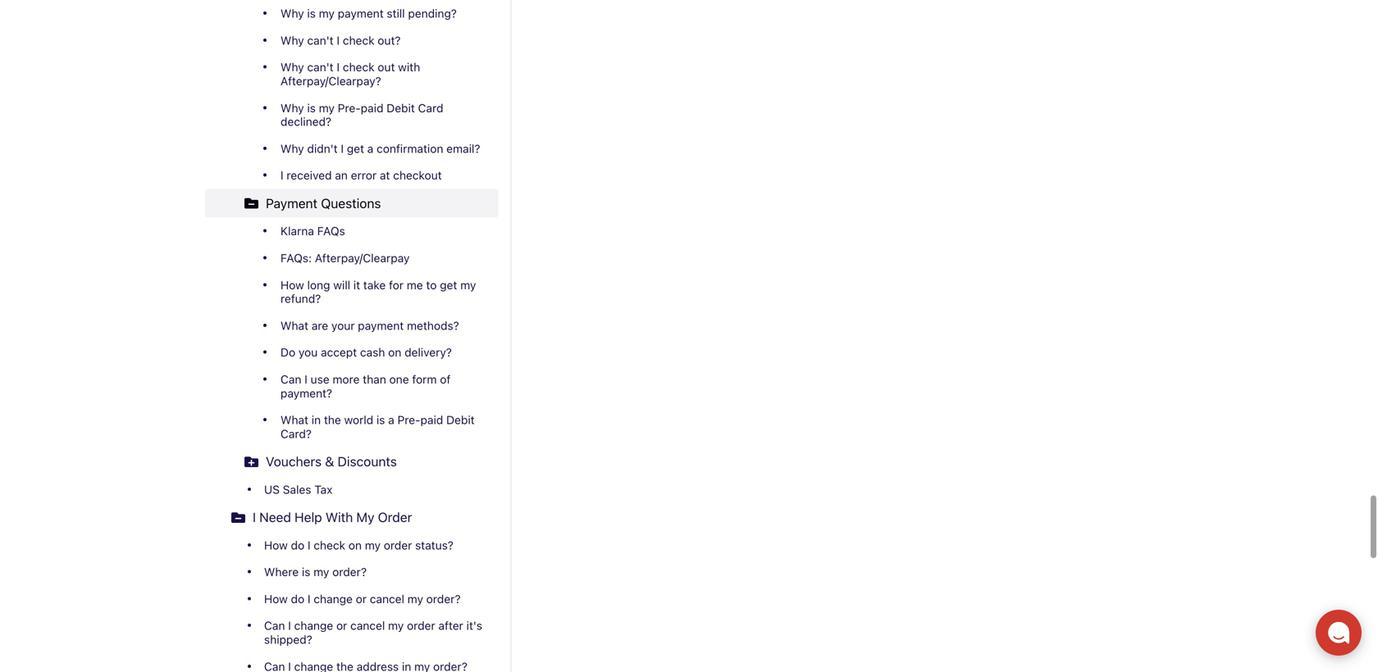 Task type: describe. For each thing, give the bounding box(es) containing it.
is for payment
[[307, 7, 316, 20]]

can i change or cancel my order after it's shipped? link
[[205, 613, 498, 654]]

or inside "can i change or cancel my order after it's shipped?"
[[336, 620, 347, 633]]

more
[[333, 373, 360, 387]]

out?
[[378, 34, 401, 47]]

shipped?
[[264, 634, 312, 647]]

why can't i check out with afterpay/clearpay?
[[281, 60, 420, 88]]

why is my payment still pending? link
[[231, 0, 498, 27]]

paid inside what in the world is a pre-paid debit card?
[[421, 414, 443, 427]]

how inside how do i check on my order status? link
[[264, 539, 288, 553]]

open chat image
[[1328, 622, 1351, 645]]

is for pre-
[[307, 101, 316, 115]]

paid inside why is my pre-paid debit card declined?
[[361, 101, 384, 115]]

for
[[389, 278, 404, 292]]

get inside how long will it take for me to get my refund?
[[440, 278, 457, 292]]

i received an error at checkout link
[[231, 162, 498, 189]]

where
[[264, 566, 299, 580]]

declined?
[[281, 115, 332, 129]]

i inside 'can i use more than one form of payment?'
[[305, 373, 308, 387]]

is for order?
[[302, 566, 311, 580]]

payment for methods?
[[358, 319, 404, 333]]

of
[[440, 373, 451, 387]]

pre- inside what in the world is a pre-paid debit card?
[[398, 414, 421, 427]]

i inside why can't i check out with afterpay/clearpay?
[[337, 60, 340, 74]]

your
[[332, 319, 355, 333]]

the
[[324, 414, 341, 427]]

to
[[426, 278, 437, 292]]

delivery?
[[405, 346, 452, 360]]

payment questions
[[266, 196, 381, 211]]

pre- inside why is my pre-paid debit card declined?
[[338, 101, 361, 115]]

after
[[439, 620, 464, 633]]

faqs
[[317, 225, 345, 238]]

what are your payment methods? link
[[231, 313, 498, 339]]

0 horizontal spatial a
[[367, 142, 374, 155]]

order for status?
[[384, 539, 412, 553]]

&
[[325, 454, 334, 470]]

can for can i use more than one form of payment?
[[281, 373, 302, 387]]

can't for why can't i check out with afterpay/clearpay?
[[307, 60, 334, 74]]

payment
[[266, 196, 318, 211]]

my inside "can i change or cancel my order after it's shipped?"
[[388, 620, 404, 633]]

faqs: afterpay/clearpay link
[[231, 245, 498, 272]]

at
[[380, 169, 390, 182]]

order? inside "link"
[[427, 593, 461, 606]]

us
[[264, 483, 280, 497]]

world
[[344, 414, 373, 427]]

received
[[287, 169, 332, 182]]

order
[[378, 510, 412, 526]]

why for why can't i check out with afterpay/clearpay?
[[281, 60, 304, 74]]

vouchers & discounts link
[[205, 448, 498, 477]]

will
[[333, 278, 350, 292]]

my
[[357, 510, 375, 526]]

on for check
[[349, 539, 362, 553]]

why for why is my pre-paid debit card declined?
[[281, 101, 304, 115]]

use
[[311, 373, 330, 387]]

can i use more than one form of payment?
[[281, 373, 451, 400]]

cash
[[360, 346, 385, 360]]

afterpay/clearpay
[[315, 252, 410, 265]]

you
[[299, 346, 318, 360]]

my inside how do i change or cancel my order? "link"
[[408, 593, 423, 606]]

an
[[335, 169, 348, 182]]

klarna faqs link
[[231, 218, 498, 245]]

status?
[[415, 539, 454, 553]]

what for what in the world is a pre-paid debit card?
[[281, 414, 309, 427]]

why can't i check out with afterpay/clearpay? link
[[231, 54, 498, 95]]

sales
[[283, 483, 311, 497]]

error
[[351, 169, 377, 182]]

than
[[363, 373, 386, 387]]

long
[[307, 278, 330, 292]]

how do i change or cancel my order?
[[264, 593, 461, 606]]

i need help with my order
[[253, 510, 412, 526]]

faqs: afterpay/clearpay
[[281, 252, 410, 265]]

why for why didn't i get a confirmation email?
[[281, 142, 304, 155]]

payment for still
[[338, 7, 384, 20]]

pending?
[[408, 7, 457, 20]]

why can't i check out?
[[281, 34, 401, 47]]

check for out?
[[343, 34, 375, 47]]

how for payment
[[281, 278, 304, 292]]

check for out
[[343, 60, 375, 74]]

payment questions link
[[205, 189, 498, 218]]

klarna
[[281, 225, 314, 238]]

i left need
[[253, 510, 256, 526]]

us sales tax link
[[205, 477, 498, 504]]

klarna faqs
[[281, 225, 345, 238]]

order for after
[[407, 620, 435, 633]]

0 horizontal spatial get
[[347, 142, 364, 155]]

accept
[[321, 346, 357, 360]]

help
[[295, 510, 322, 526]]

need
[[259, 510, 291, 526]]

afterpay/clearpay?
[[281, 74, 381, 88]]

why can't i check out? link
[[231, 27, 498, 54]]

where is my order? link
[[205, 559, 498, 586]]

what in the world is a pre-paid debit card? link
[[231, 407, 498, 448]]

it's
[[467, 620, 483, 633]]

methods?
[[407, 319, 459, 333]]

with
[[326, 510, 353, 526]]

how for i
[[264, 593, 288, 606]]

card
[[418, 101, 444, 115]]

why is my payment still pending?
[[281, 7, 457, 20]]



Task type: locate. For each thing, give the bounding box(es) containing it.
me
[[407, 278, 423, 292]]

1 vertical spatial debit
[[446, 414, 475, 427]]

0 vertical spatial order?
[[333, 566, 367, 580]]

can i use more than one form of payment? link
[[231, 366, 498, 407]]

order? up after
[[427, 593, 461, 606]]

pre-
[[338, 101, 361, 115], [398, 414, 421, 427]]

do for change
[[291, 593, 305, 606]]

do down where
[[291, 593, 305, 606]]

confirmation
[[377, 142, 444, 155]]

debit inside what in the world is a pre-paid debit card?
[[446, 414, 475, 427]]

my right to
[[461, 278, 476, 292]]

do for check
[[291, 539, 305, 553]]

0 vertical spatial debit
[[387, 101, 415, 115]]

1 what from the top
[[281, 319, 309, 333]]

is up declined? at left top
[[307, 101, 316, 115]]

paid
[[361, 101, 384, 115], [421, 414, 443, 427]]

i up why can't i check out with afterpay/clearpay?
[[337, 34, 340, 47]]

where is my order?
[[264, 566, 367, 580]]

2 can't from the top
[[307, 60, 334, 74]]

do inside "link"
[[291, 593, 305, 606]]

pre- down one
[[398, 414, 421, 427]]

1 vertical spatial or
[[336, 620, 347, 633]]

my up why can't i check out? at the left top of the page
[[319, 7, 335, 20]]

why
[[281, 7, 304, 20], [281, 34, 304, 47], [281, 60, 304, 74], [281, 101, 304, 115], [281, 142, 304, 155]]

i down where is my order?
[[308, 593, 311, 606]]

how long will it take for me to get my refund? link
[[231, 272, 498, 313]]

what for what are your payment methods?
[[281, 319, 309, 333]]

0 vertical spatial order
[[384, 539, 412, 553]]

debit left card
[[387, 101, 415, 115]]

1 vertical spatial order?
[[427, 593, 461, 606]]

1 do from the top
[[291, 539, 305, 553]]

how do i check on my order status? link
[[205, 532, 498, 559]]

refund?
[[281, 292, 321, 306]]

questions
[[321, 196, 381, 211]]

0 vertical spatial on
[[388, 346, 402, 360]]

is inside why is my pre-paid debit card declined?
[[307, 101, 316, 115]]

2 vertical spatial check
[[314, 539, 346, 553]]

my inside how long will it take for me to get my refund?
[[461, 278, 476, 292]]

i need help with my order link
[[205, 504, 498, 532]]

0 vertical spatial or
[[356, 593, 367, 606]]

why is my pre-paid debit card declined? link
[[231, 95, 498, 135]]

how do i check on my order status?
[[264, 539, 454, 553]]

1 vertical spatial paid
[[421, 414, 443, 427]]

tax
[[315, 483, 333, 497]]

cancel up "can i change or cancel my order after it's shipped?"
[[370, 593, 405, 606]]

0 vertical spatial can
[[281, 373, 302, 387]]

form
[[412, 373, 437, 387]]

pre- down the afterpay/clearpay?
[[338, 101, 361, 115]]

order
[[384, 539, 412, 553], [407, 620, 435, 633]]

how
[[281, 278, 304, 292], [264, 539, 288, 553], [264, 593, 288, 606]]

on
[[388, 346, 402, 360], [349, 539, 362, 553]]

can't inside why can't i check out with afterpay/clearpay?
[[307, 60, 334, 74]]

1 vertical spatial order
[[407, 620, 435, 633]]

what left are
[[281, 319, 309, 333]]

2 vertical spatial how
[[264, 593, 288, 606]]

i right didn't
[[341, 142, 344, 155]]

get up i received an error at checkout
[[347, 142, 364, 155]]

in
[[312, 414, 321, 427]]

i up payment?
[[305, 373, 308, 387]]

do you accept cash on delivery?
[[281, 346, 455, 360]]

cancel down how do i change or cancel my order?
[[351, 620, 385, 633]]

or down how do i change or cancel my order? "link"
[[336, 620, 347, 633]]

a
[[367, 142, 374, 155], [388, 414, 395, 427]]

2 why from the top
[[281, 34, 304, 47]]

i up the afterpay/clearpay?
[[337, 60, 340, 74]]

can for can i change or cancel my order after it's shipped?
[[264, 620, 285, 633]]

didn't
[[307, 142, 338, 155]]

what
[[281, 319, 309, 333], [281, 414, 309, 427]]

my down how do i change or cancel my order?
[[388, 620, 404, 633]]

0 vertical spatial what
[[281, 319, 309, 333]]

check for on
[[314, 539, 346, 553]]

are
[[312, 319, 328, 333]]

check
[[343, 34, 375, 47], [343, 60, 375, 74], [314, 539, 346, 553]]

my up declined? at left top
[[319, 101, 335, 115]]

can i change or cancel my order after it's shipped?
[[264, 620, 483, 647]]

1 horizontal spatial a
[[388, 414, 395, 427]]

1 why from the top
[[281, 7, 304, 20]]

4 why from the top
[[281, 101, 304, 115]]

email?
[[447, 142, 480, 155]]

how inside how long will it take for me to get my refund?
[[281, 278, 304, 292]]

do down help
[[291, 539, 305, 553]]

card?
[[281, 427, 312, 441]]

1 vertical spatial a
[[388, 414, 395, 427]]

why is my pre-paid debit card declined?
[[281, 101, 444, 129]]

0 vertical spatial how
[[281, 278, 304, 292]]

1 vertical spatial get
[[440, 278, 457, 292]]

what are your payment methods?
[[281, 319, 459, 333]]

can inside 'can i use more than one form of payment?'
[[281, 373, 302, 387]]

how down where
[[264, 593, 288, 606]]

is right where
[[302, 566, 311, 580]]

why for why is my payment still pending?
[[281, 7, 304, 20]]

0 horizontal spatial pre-
[[338, 101, 361, 115]]

checkout
[[393, 169, 442, 182]]

0 vertical spatial payment
[[338, 7, 384, 20]]

with
[[398, 60, 420, 74]]

can inside "can i change or cancel my order after it's shipped?"
[[264, 620, 285, 633]]

5 why from the top
[[281, 142, 304, 155]]

paid down why can't i check out with afterpay/clearpay? link
[[361, 101, 384, 115]]

2 what from the top
[[281, 414, 309, 427]]

how up 'refund?'
[[281, 278, 304, 292]]

my inside how do i check on my order status? link
[[365, 539, 381, 553]]

1 vertical spatial payment
[[358, 319, 404, 333]]

get right to
[[440, 278, 457, 292]]

is inside where is my order? 'link'
[[302, 566, 311, 580]]

1 horizontal spatial debit
[[446, 414, 475, 427]]

payment
[[338, 7, 384, 20], [358, 319, 404, 333]]

do you accept cash on delivery? link
[[231, 339, 498, 366]]

debit inside why is my pre-paid debit card declined?
[[387, 101, 415, 115]]

how up where
[[264, 539, 288, 553]]

do
[[281, 346, 296, 360]]

vouchers & discounts
[[266, 454, 397, 470]]

1 vertical spatial can
[[264, 620, 285, 633]]

check down why is my payment still pending? link
[[343, 34, 375, 47]]

my inside why is my payment still pending? link
[[319, 7, 335, 20]]

check down i need help with my order
[[314, 539, 346, 553]]

1 horizontal spatial on
[[388, 346, 402, 360]]

payment?
[[281, 387, 332, 400]]

is right world
[[377, 414, 385, 427]]

is inside why is my payment still pending? link
[[307, 7, 316, 20]]

0 horizontal spatial order?
[[333, 566, 367, 580]]

vouchers
[[266, 454, 322, 470]]

payment up why can't i check out? link
[[338, 7, 384, 20]]

i received an error at checkout
[[281, 169, 442, 182]]

0 horizontal spatial on
[[349, 539, 362, 553]]

change up shipped?
[[294, 620, 333, 633]]

how inside how do i change or cancel my order? "link"
[[264, 593, 288, 606]]

what inside what in the world is a pre-paid debit card?
[[281, 414, 309, 427]]

1 horizontal spatial order?
[[427, 593, 461, 606]]

still
[[387, 7, 405, 20]]

1 vertical spatial how
[[264, 539, 288, 553]]

is
[[307, 7, 316, 20], [307, 101, 316, 115], [377, 414, 385, 427], [302, 566, 311, 580]]

my right where
[[314, 566, 329, 580]]

one
[[390, 373, 409, 387]]

order? inside 'link'
[[333, 566, 367, 580]]

my
[[319, 7, 335, 20], [319, 101, 335, 115], [461, 278, 476, 292], [365, 539, 381, 553], [314, 566, 329, 580], [408, 593, 423, 606], [388, 620, 404, 633]]

us sales tax
[[264, 483, 333, 497]]

order down order on the left
[[384, 539, 412, 553]]

my up "can i change or cancel my order after it's shipped?"
[[408, 593, 423, 606]]

order inside "can i change or cancel my order after it's shipped?"
[[407, 620, 435, 633]]

1 horizontal spatial pre-
[[398, 414, 421, 427]]

0 vertical spatial can't
[[307, 34, 334, 47]]

can up payment?
[[281, 373, 302, 387]]

debit down of
[[446, 414, 475, 427]]

debit
[[387, 101, 415, 115], [446, 414, 475, 427]]

i up shipped?
[[288, 620, 291, 633]]

discounts
[[338, 454, 397, 470]]

change
[[314, 593, 353, 606], [294, 620, 333, 633]]

0 vertical spatial do
[[291, 539, 305, 553]]

can up shipped?
[[264, 620, 285, 633]]

0 vertical spatial pre-
[[338, 101, 361, 115]]

my inside why is my pre-paid debit card declined?
[[319, 101, 335, 115]]

a up 'i received an error at checkout' link
[[367, 142, 374, 155]]

can't for why can't i check out?
[[307, 34, 334, 47]]

what up "card?"
[[281, 414, 309, 427]]

1 horizontal spatial paid
[[421, 414, 443, 427]]

i inside "can i change or cancel my order after it's shipped?"
[[288, 620, 291, 633]]

change down where is my order?
[[314, 593, 353, 606]]

a right world
[[388, 414, 395, 427]]

why inside why can't i check out with afterpay/clearpay?
[[281, 60, 304, 74]]

3 why from the top
[[281, 60, 304, 74]]

my down "my"
[[365, 539, 381, 553]]

payment up cash
[[358, 319, 404, 333]]

faqs:
[[281, 252, 312, 265]]

0 vertical spatial paid
[[361, 101, 384, 115]]

0 vertical spatial cancel
[[370, 593, 405, 606]]

order left after
[[407, 620, 435, 633]]

0 horizontal spatial or
[[336, 620, 347, 633]]

or
[[356, 593, 367, 606], [336, 620, 347, 633]]

0 horizontal spatial debit
[[387, 101, 415, 115]]

i left received
[[281, 169, 284, 182]]

what in the world is a pre-paid debit card?
[[281, 414, 475, 441]]

do
[[291, 539, 305, 553], [291, 593, 305, 606]]

on right cash
[[388, 346, 402, 360]]

1 vertical spatial on
[[349, 539, 362, 553]]

change inside "can i change or cancel my order after it's shipped?"
[[294, 620, 333, 633]]

0 vertical spatial a
[[367, 142, 374, 155]]

order? down how do i check on my order status? link
[[333, 566, 367, 580]]

1 vertical spatial can't
[[307, 60, 334, 74]]

0 vertical spatial get
[[347, 142, 364, 155]]

2 do from the top
[[291, 593, 305, 606]]

1 vertical spatial change
[[294, 620, 333, 633]]

cancel inside "can i change or cancel my order after it's shipped?"
[[351, 620, 385, 633]]

a inside what in the world is a pre-paid debit card?
[[388, 414, 395, 427]]

i up where is my order?
[[308, 539, 311, 553]]

1 can't from the top
[[307, 34, 334, 47]]

1 vertical spatial cancel
[[351, 620, 385, 633]]

is up why can't i check out? at the left top of the page
[[307, 7, 316, 20]]

take
[[363, 278, 386, 292]]

why didn't i get a confirmation email? link
[[231, 135, 498, 162]]

or down where is my order? 'link' at the bottom of page
[[356, 593, 367, 606]]

is inside what in the world is a pre-paid debit card?
[[377, 414, 385, 427]]

how do i change or cancel my order? link
[[205, 586, 498, 613]]

check inside why can't i check out with afterpay/clearpay?
[[343, 60, 375, 74]]

0 vertical spatial check
[[343, 34, 375, 47]]

1 vertical spatial do
[[291, 593, 305, 606]]

0 vertical spatial change
[[314, 593, 353, 606]]

on up where is my order? 'link' at the bottom of page
[[349, 539, 362, 553]]

why didn't i get a confirmation email?
[[281, 142, 480, 155]]

how long will it take for me to get my refund?
[[281, 278, 476, 306]]

1 vertical spatial check
[[343, 60, 375, 74]]

why inside why is my pre-paid debit card declined?
[[281, 101, 304, 115]]

it
[[354, 278, 360, 292]]

1 horizontal spatial or
[[356, 593, 367, 606]]

out
[[378, 60, 395, 74]]

cancel
[[370, 593, 405, 606], [351, 620, 385, 633]]

my inside where is my order? 'link'
[[314, 566, 329, 580]]

1 vertical spatial pre-
[[398, 414, 421, 427]]

1 vertical spatial what
[[281, 414, 309, 427]]

paid down form
[[421, 414, 443, 427]]

on for cash
[[388, 346, 402, 360]]

0 horizontal spatial paid
[[361, 101, 384, 115]]

check down why can't i check out? link
[[343, 60, 375, 74]]

1 horizontal spatial get
[[440, 278, 457, 292]]

why for why can't i check out?
[[281, 34, 304, 47]]



Task type: vqa. For each thing, say whether or not it's contained in the screenshot.
works in the bottom left of the page
no



